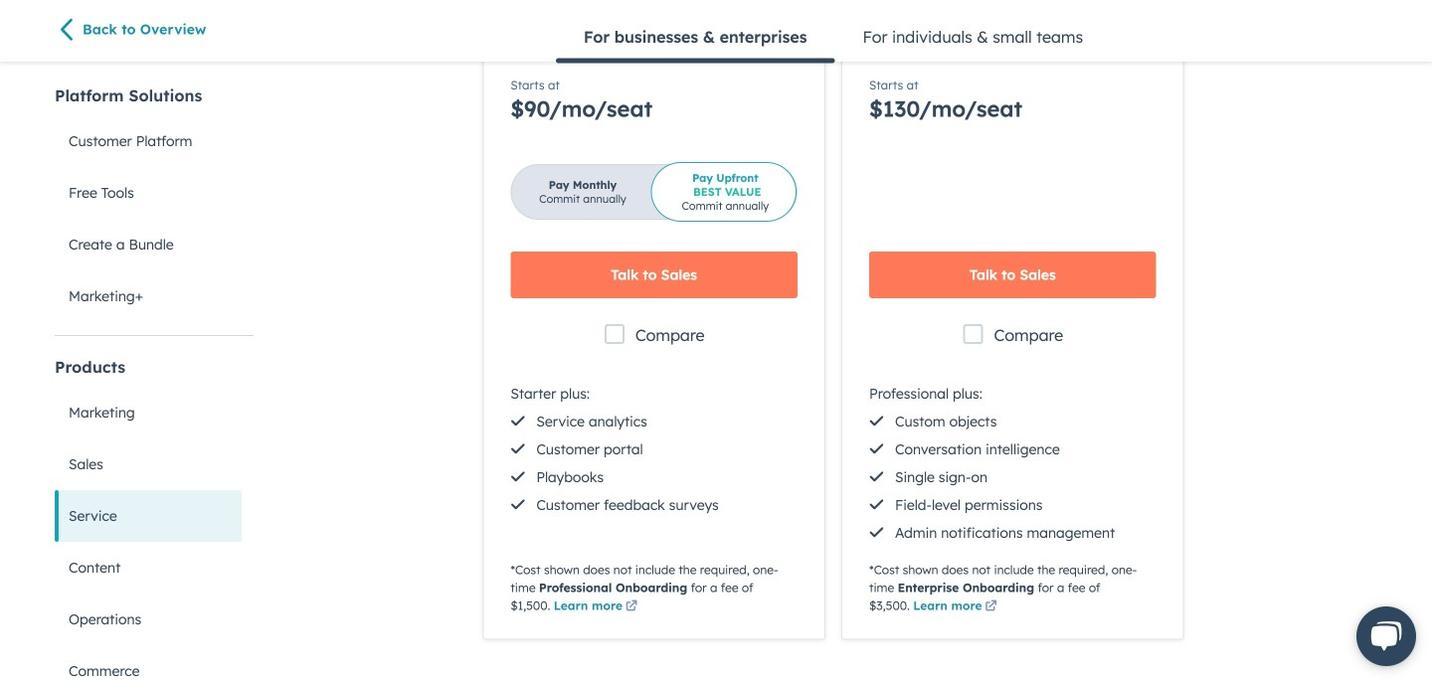 Task type: locate. For each thing, give the bounding box(es) containing it.
link opens in a new window image
[[626, 598, 637, 616]]

link opens in a new window image
[[985, 598, 997, 616], [626, 601, 637, 613], [985, 601, 997, 613]]

platform solutions element
[[55, 85, 254, 322]]

navigation
[[556, 13, 1111, 63]]

products element
[[55, 356, 254, 682]]



Task type: vqa. For each thing, say whether or not it's contained in the screenshot.
Platform Solutions element at the left of page
yes



